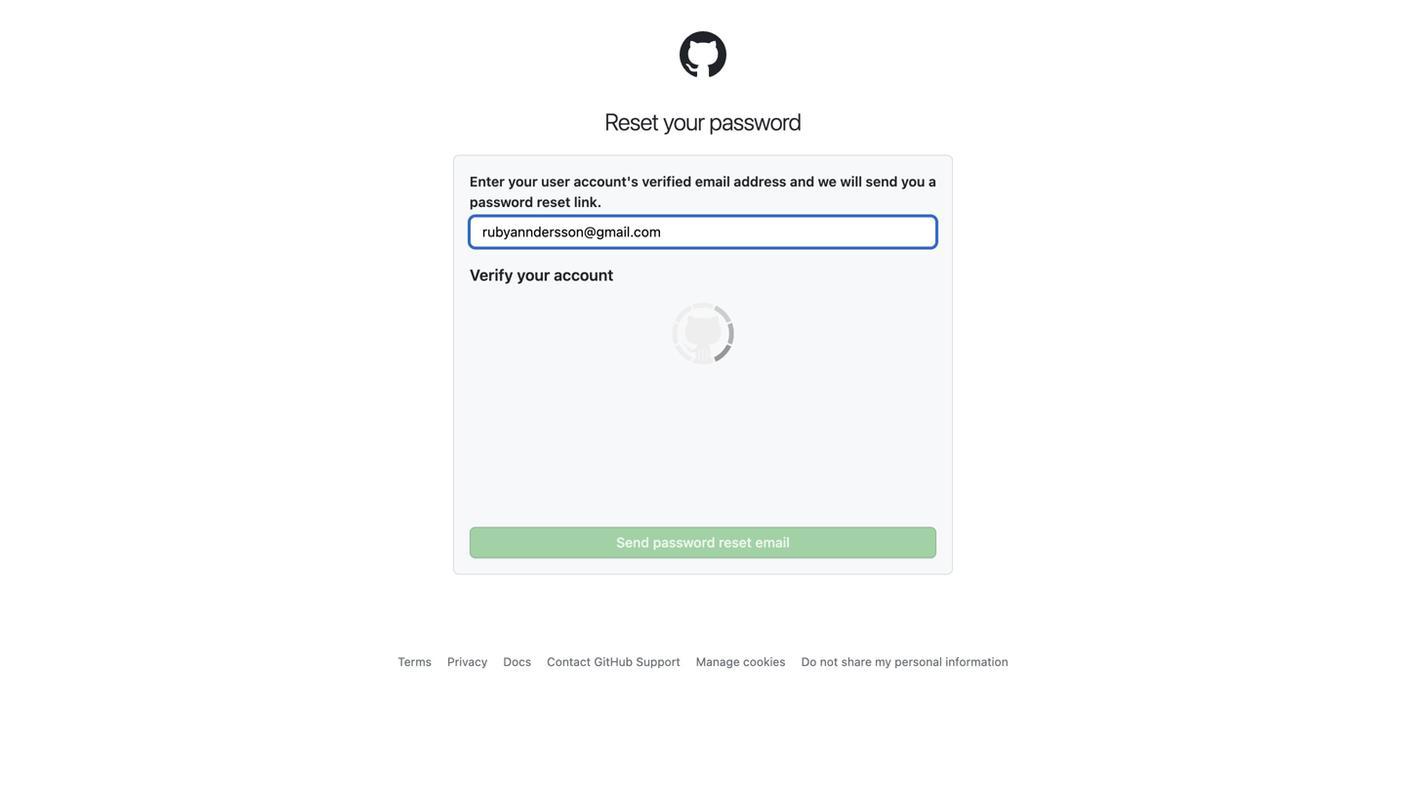 Task type: vqa. For each thing, say whether or not it's contained in the screenshot.
Waiting for verification. image
yes



Task type: describe. For each thing, give the bounding box(es) containing it.
1 horizontal spatial password
[[709, 108, 801, 135]]

we
[[818, 173, 837, 189]]

manage cookies
[[696, 655, 786, 669]]

github
[[594, 655, 633, 669]]

manage
[[696, 655, 740, 669]]

manage cookies button
[[696, 653, 786, 670]]

enter your user account's verified email address and we will send you a password reset link.
[[470, 173, 936, 210]]

your for account
[[517, 266, 550, 284]]

docs link
[[503, 655, 531, 669]]

terms
[[398, 655, 432, 669]]

reset
[[537, 194, 571, 210]]

my
[[875, 655, 892, 669]]

do
[[801, 655, 817, 669]]

address
[[734, 173, 787, 189]]

email
[[695, 173, 730, 189]]

terms link
[[398, 655, 432, 669]]

will
[[840, 173, 862, 189]]

information
[[946, 655, 1008, 669]]

you
[[901, 173, 925, 189]]

user
[[541, 173, 570, 189]]

send
[[866, 173, 898, 189]]

your for password
[[663, 108, 705, 135]]

verify your account
[[470, 266, 614, 284]]

contact github support link
[[547, 655, 680, 669]]

a
[[929, 173, 936, 189]]

cookies
[[743, 655, 786, 669]]

account
[[554, 266, 614, 284]]



Task type: locate. For each thing, give the bounding box(es) containing it.
Enter your user account's verified email address and we will send you a password reset link. text field
[[470, 216, 937, 248]]

enter
[[470, 173, 505, 189]]

privacy link
[[447, 655, 488, 669]]

0 horizontal spatial password
[[470, 194, 533, 210]]

do not share my personal information button
[[801, 653, 1008, 670]]

None submit
[[470, 527, 937, 558]]

waiting for verification. image
[[672, 302, 734, 365]]

your left user
[[508, 173, 538, 189]]

password up address
[[709, 108, 801, 135]]

not
[[820, 655, 838, 669]]

do not share my personal information
[[801, 655, 1008, 669]]

0 vertical spatial password
[[709, 108, 801, 135]]

your right reset in the left of the page
[[663, 108, 705, 135]]

password down enter
[[470, 194, 533, 210]]

your inside enter your user account's verified email address and we will send you a password reset link.
[[508, 173, 538, 189]]

verified
[[642, 173, 692, 189]]

1 vertical spatial password
[[470, 194, 533, 210]]

password inside enter your user account's verified email address and we will send you a password reset link.
[[470, 194, 533, 210]]

share
[[841, 655, 872, 669]]

1 vertical spatial your
[[508, 173, 538, 189]]

your for user
[[508, 173, 538, 189]]

support
[[636, 655, 680, 669]]

password
[[709, 108, 801, 135], [470, 194, 533, 210]]

privacy
[[447, 655, 488, 669]]

verify
[[470, 266, 513, 284]]

homepage image
[[680, 31, 727, 78]]

0 vertical spatial your
[[663, 108, 705, 135]]

your right verify at the left of page
[[517, 266, 550, 284]]

2 vertical spatial your
[[517, 266, 550, 284]]

docs
[[503, 655, 531, 669]]

personal
[[895, 655, 942, 669]]

contact
[[547, 655, 591, 669]]

contact github support
[[547, 655, 680, 669]]

link.
[[574, 194, 602, 210]]

your
[[663, 108, 705, 135], [508, 173, 538, 189], [517, 266, 550, 284]]

account's
[[574, 173, 639, 189]]

reset
[[605, 108, 659, 135]]

and
[[790, 173, 815, 189]]

reset your password
[[605, 108, 801, 135]]



